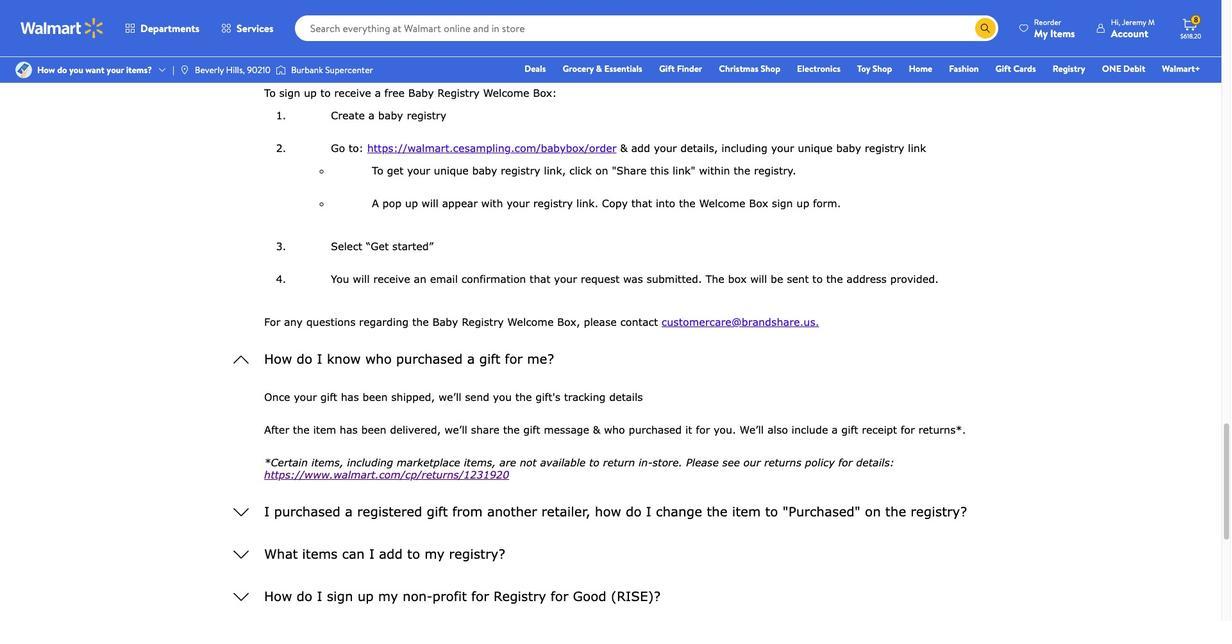Task type: vqa. For each thing, say whether or not it's contained in the screenshot.
days related to $349.00
no



Task type: locate. For each thing, give the bounding box(es) containing it.
hills,
[[226, 63, 245, 76]]

deals
[[525, 62, 546, 75]]

shop inside toy shop link
[[873, 62, 893, 75]]

$618.20
[[1181, 31, 1202, 40]]

1 shop from the left
[[761, 62, 781, 75]]

8
[[1195, 14, 1199, 25]]

0 horizontal spatial shop
[[761, 62, 781, 75]]

burbank
[[291, 63, 323, 76]]

grocery & essentials link
[[557, 62, 649, 76]]

items
[[1051, 26, 1076, 40]]

shop right toy
[[873, 62, 893, 75]]

Walmart Site-Wide search field
[[295, 15, 999, 41]]

 image for how
[[15, 62, 32, 78]]

1 horizontal spatial gift
[[996, 62, 1012, 75]]

electronics
[[798, 62, 841, 75]]

 image for beverly
[[180, 65, 190, 75]]

|
[[173, 63, 174, 76]]

you
[[69, 63, 83, 76]]

&
[[596, 62, 603, 75]]

 image
[[15, 62, 32, 78], [180, 65, 190, 75]]

gift for gift finder
[[660, 62, 675, 75]]

shop inside christmas shop link
[[761, 62, 781, 75]]

1 horizontal spatial shop
[[873, 62, 893, 75]]

debit
[[1124, 62, 1146, 75]]

registry
[[1053, 62, 1086, 75]]

deals link
[[519, 62, 552, 76]]

shop for christmas shop
[[761, 62, 781, 75]]

 image right |
[[180, 65, 190, 75]]

gift finder
[[660, 62, 703, 75]]

christmas shop
[[719, 62, 781, 75]]

your
[[107, 63, 124, 76]]

gift inside "gift finder" link
[[660, 62, 675, 75]]

walmart+ link
[[1157, 62, 1207, 76]]

1 gift from the left
[[660, 62, 675, 75]]

gift cards
[[996, 62, 1037, 75]]

electronics link
[[792, 62, 847, 76]]

gift inside gift cards link
[[996, 62, 1012, 75]]

services
[[237, 21, 274, 35]]

one debit link
[[1097, 62, 1152, 76]]

account
[[1112, 26, 1149, 40]]

departments
[[141, 21, 200, 35]]

one
[[1103, 62, 1122, 75]]

gift cards link
[[990, 62, 1042, 76]]

2 gift from the left
[[996, 62, 1012, 75]]

0 horizontal spatial  image
[[15, 62, 32, 78]]

toy shop link
[[852, 62, 899, 76]]

shop
[[761, 62, 781, 75], [873, 62, 893, 75]]

gift left the finder
[[660, 62, 675, 75]]

hi,
[[1112, 16, 1121, 27]]

walmart image
[[21, 18, 104, 38]]

2 shop from the left
[[873, 62, 893, 75]]

jeremy
[[1123, 16, 1147, 27]]

 image left how
[[15, 62, 32, 78]]

0 horizontal spatial gift
[[660, 62, 675, 75]]

how
[[37, 63, 55, 76]]

shop right "christmas"
[[761, 62, 781, 75]]

my
[[1035, 26, 1048, 40]]

gift
[[660, 62, 675, 75], [996, 62, 1012, 75]]

gift left cards
[[996, 62, 1012, 75]]

items?
[[126, 63, 152, 76]]

 image
[[276, 64, 286, 76]]

walmart+
[[1163, 62, 1201, 75]]

1 horizontal spatial  image
[[180, 65, 190, 75]]

grocery & essentials
[[563, 62, 643, 75]]

cards
[[1014, 62, 1037, 75]]

toy shop
[[858, 62, 893, 75]]



Task type: describe. For each thing, give the bounding box(es) containing it.
home link
[[904, 62, 939, 76]]

beverly
[[195, 63, 224, 76]]

how do you want your items?
[[37, 63, 152, 76]]

hi, jeremy m account
[[1112, 16, 1156, 40]]

want
[[85, 63, 105, 76]]

toy
[[858, 62, 871, 75]]

fashion link
[[944, 62, 985, 76]]

fashion
[[950, 62, 980, 75]]

finder
[[677, 62, 703, 75]]

reorder
[[1035, 16, 1062, 27]]

grocery
[[563, 62, 594, 75]]

christmas
[[719, 62, 759, 75]]

burbank supercenter
[[291, 63, 373, 76]]

gift for gift cards
[[996, 62, 1012, 75]]

shop for toy shop
[[873, 62, 893, 75]]

registry link
[[1048, 62, 1092, 76]]

beverly hills, 90210
[[195, 63, 271, 76]]

reorder my items
[[1035, 16, 1076, 40]]

m
[[1149, 16, 1156, 27]]

gift finder link
[[654, 62, 709, 76]]

supercenter
[[325, 63, 373, 76]]

departments button
[[114, 13, 211, 44]]

christmas shop link
[[714, 62, 787, 76]]

Search search field
[[295, 15, 999, 41]]

services button
[[211, 13, 285, 44]]

8 $618.20
[[1181, 14, 1202, 40]]

do
[[57, 63, 67, 76]]

search icon image
[[981, 23, 991, 33]]

home
[[910, 62, 933, 75]]

essentials
[[605, 62, 643, 75]]

one debit
[[1103, 62, 1146, 75]]

90210
[[247, 63, 271, 76]]



